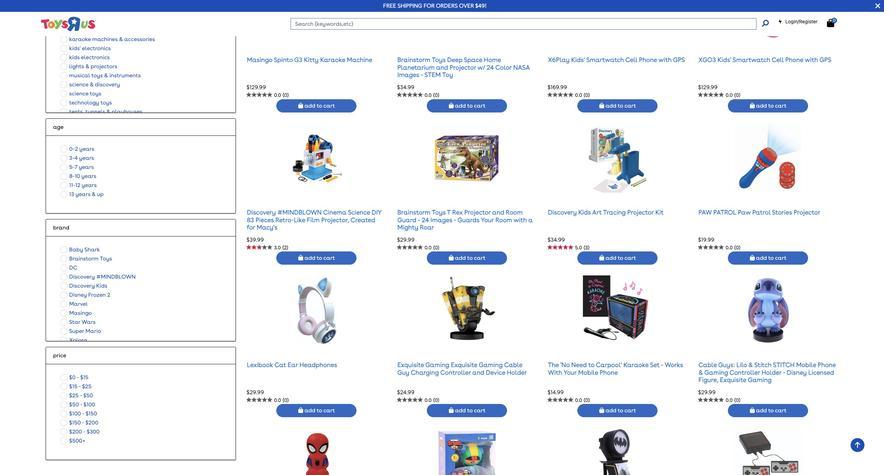 Task type: locate. For each thing, give the bounding box(es) containing it.
controller down lilo at the right of the page
[[730, 369, 760, 376]]

toys inside brainstorm toys deep space home planetarium and projector w/ 24 color nasa images - stem toy
[[432, 56, 446, 63]]

years up 11-12 years
[[81, 173, 96, 179]]

need
[[571, 361, 587, 369]]

kids' for xgo3
[[718, 56, 731, 63]]

1 vertical spatial images
[[431, 216, 452, 224]]

- down $15 - $25
[[80, 392, 82, 399]]

0 horizontal spatial #mindblown
[[96, 273, 136, 280]]

5-7 years
[[69, 164, 94, 170]]

2 cell from the left
[[772, 56, 784, 63]]

$25 down $15 - $25 button
[[69, 392, 79, 399]]

1 horizontal spatial 2
[[107, 292, 110, 298]]

years up 13 years & up on the top left of page
[[82, 182, 97, 188]]

1 vertical spatial mobile
[[578, 369, 598, 376]]

kids' right x6play
[[571, 56, 585, 63]]

1 vertical spatial $50
[[69, 401, 79, 408]]

1 vertical spatial brainstorm
[[397, 209, 430, 216]]

years inside 'button'
[[82, 182, 97, 188]]

technology
[[69, 99, 99, 106]]

$200 up $500+ at the bottom left of page
[[69, 429, 82, 435]]

#mindblown up frozen in the bottom left of the page
[[96, 273, 136, 280]]

$15 up $15 - $25
[[80, 374, 88, 381]]

- down $0 - $15 at the bottom of the page
[[79, 383, 81, 390]]

kids inside "button"
[[96, 282, 107, 289]]

kids down discovery #mindblown
[[96, 282, 107, 289]]

0 horizontal spatial smartwatch
[[586, 56, 624, 63]]

karaoke
[[69, 36, 91, 42]]

$150 up $150 - $200
[[86, 410, 97, 417]]

3.0
[[274, 245, 281, 251]]

0 vertical spatial mobile
[[796, 361, 816, 369]]

0 horizontal spatial cable
[[504, 361, 522, 369]]

science inside 'button'
[[69, 90, 88, 97]]

$15 down $0 - $15 button
[[69, 383, 77, 390]]

shopping bag image inside the 0 link
[[827, 19, 834, 27]]

art
[[592, 209, 602, 216]]

electronics up lights & projectors
[[81, 54, 110, 61]]

1 vertical spatial disney
[[787, 369, 807, 376]]

2 vertical spatial toys
[[100, 255, 112, 262]]

star
[[69, 319, 80, 325]]

1 vertical spatial $150
[[69, 419, 81, 426]]

kids' for x6play
[[571, 56, 585, 63]]

2 $129.99 from the left
[[698, 84, 718, 91]]

3-
[[69, 155, 75, 161]]

2 kids' from the left
[[718, 56, 731, 63]]

#mindblown inside the discovery #mindblown cinema science diy 83 pieces retro-like film projector, created for macy's
[[277, 209, 322, 216]]

controller inside "cable guys: lilo & stitch stitch mobile phone & gaming controller holder - disney licensed figure, exquisite gaming"
[[730, 369, 760, 376]]

2 science from the top
[[69, 90, 88, 97]]

paw
[[699, 209, 712, 216]]

figure,
[[699, 376, 718, 384]]

masingo spinto g3 kitty karaoke machine
[[247, 56, 372, 63]]

kids for discovery kids art tracing projector kit
[[578, 209, 591, 216]]

1 horizontal spatial $50
[[83, 392, 93, 399]]

toys up "karaoke machines & accessories" button at left top
[[103, 27, 114, 33]]

1 kids' from the left
[[571, 56, 585, 63]]

spider-man  spider-man nightlight speaker image
[[292, 428, 341, 475]]

0 horizontal spatial $129.99
[[247, 84, 266, 91]]

- right $0
[[77, 374, 79, 381]]

discovery for discovery kids art tracing projector kit
[[548, 209, 577, 216]]

kids'
[[69, 45, 81, 51]]

discovery up pieces
[[247, 209, 276, 216]]

paw patrol  paw patrol stories projector image
[[735, 123, 801, 193]]

star wars
[[69, 319, 96, 325]]

1 vertical spatial $200
[[69, 429, 82, 435]]

wars
[[82, 319, 96, 325]]

projectors
[[91, 63, 117, 70]]

0 vertical spatial $34.99
[[397, 84, 414, 91]]

0 horizontal spatial masingo
[[69, 310, 92, 316]]

brainstorm inside brainstorm toys deep space home planetarium and projector w/ 24 color nasa images - stem toy
[[397, 56, 430, 63]]

years up 8-10 years
[[79, 164, 94, 170]]

0 horizontal spatial and
[[436, 64, 448, 71]]

0 horizontal spatial cell
[[625, 56, 637, 63]]

toys down shark
[[100, 255, 112, 262]]

kids for discovery kids
[[96, 282, 107, 289]]

rex
[[452, 209, 463, 216]]

and inside exquisite gaming exquisite gaming cable guy charging controller and device holder
[[472, 369, 484, 376]]

projector inside brainstorm toys deep space home planetarium and projector w/ 24 color nasa images - stem toy
[[450, 64, 476, 71]]

0 horizontal spatial $34.99
[[397, 84, 414, 91]]

& up science toys
[[90, 81, 94, 88]]

2 horizontal spatial exquisite
[[720, 376, 746, 384]]

1 horizontal spatial kids
[[578, 209, 591, 216]]

5-7 years button
[[58, 163, 96, 172]]

disney
[[69, 292, 87, 298], [787, 369, 807, 376]]

karaoke inside the 'no need to carpool' karaoke set - works with your mobile phone
[[624, 361, 649, 369]]

toys left t
[[432, 209, 446, 216]]

toys up tents, tunnels & playhouses
[[100, 99, 112, 106]]

10
[[75, 173, 80, 179]]

1 horizontal spatial holder
[[762, 369, 782, 376]]

tents, tunnels & playhouses
[[69, 108, 142, 115]]

0 horizontal spatial with
[[514, 216, 527, 224]]

1 horizontal spatial masingo
[[247, 56, 272, 63]]

0 vertical spatial brainstorm
[[397, 56, 430, 63]]

1 horizontal spatial $129.99
[[698, 84, 718, 91]]

1 horizontal spatial your
[[564, 369, 577, 376]]

brawl stars action figures 1pk window box-style may vary image
[[438, 428, 496, 475]]

13 years & up
[[69, 191, 104, 197]]

0 horizontal spatial activities
[[91, 18, 116, 24]]

1 vertical spatial karaoke
[[624, 361, 649, 369]]

science
[[69, 81, 88, 88], [69, 90, 88, 97]]

masingo inside button
[[69, 310, 92, 316]]

cable up device
[[504, 361, 522, 369]]

discovery kids art tracing projector kit link
[[548, 209, 664, 216]]

cable inside "cable guys: lilo & stitch stitch mobile phone & gaming controller holder - disney licensed figure, exquisite gaming"
[[699, 361, 717, 369]]

projector down deep
[[450, 64, 476, 71]]

toys inside science toys 'button'
[[90, 90, 101, 97]]

images down t
[[431, 216, 452, 224]]

2 horizontal spatial and
[[492, 209, 504, 216]]

$14.99
[[548, 389, 564, 396]]

0 horizontal spatial 2
[[75, 146, 78, 152]]

1 vertical spatial $25
[[69, 392, 79, 399]]

2 horizontal spatial with
[[805, 56, 818, 63]]

2 smartwatch from the left
[[733, 56, 770, 63]]

$29.99
[[397, 237, 415, 243], [247, 389, 264, 396], [698, 389, 716, 396]]

discovery inside the discovery #mindblown cinema science diy 83 pieces retro-like film projector, created for macy's
[[247, 209, 276, 216]]

masingo left spinto
[[247, 56, 272, 63]]

masingo for masingo spinto g3 kitty karaoke machine
[[247, 56, 272, 63]]

1 $129.99 from the left
[[247, 84, 266, 91]]

1 vertical spatial kids
[[96, 282, 107, 289]]

close button image
[[875, 2, 880, 10]]

$129.99
[[247, 84, 266, 91], [698, 84, 718, 91]]

0 vertical spatial your
[[481, 216, 494, 224]]

with for x6play kids' smartwatch cell phone with gps
[[658, 56, 672, 63]]

discovery left art
[[548, 209, 577, 216]]

5.0
[[575, 245, 582, 251]]

0 vertical spatial $25
[[82, 383, 92, 390]]

0 vertical spatial and
[[436, 64, 448, 71]]

- right 'set'
[[661, 361, 663, 369]]

& right machines
[[119, 36, 123, 42]]

1 horizontal spatial $150
[[86, 410, 97, 417]]

exquisite gaming exquisite gaming cable guy charging controller and device holder image
[[432, 275, 502, 345]]

shopping bag image for smartwatch
[[750, 103, 755, 108]]

images down planetarium on the left top
[[397, 71, 419, 79]]

the
[[548, 361, 559, 369]]

- down rex
[[454, 216, 456, 224]]

lights & projectors button
[[58, 62, 119, 71]]

1 vertical spatial and
[[492, 209, 504, 216]]

$200 up $300
[[85, 419, 98, 426]]

projector
[[450, 64, 476, 71], [464, 209, 491, 216], [627, 209, 654, 216], [794, 209, 820, 216]]

discovery for discovery #mindblown
[[69, 273, 95, 280]]

1 controller from the left
[[440, 369, 471, 376]]

years down 0-2 years at the top left
[[79, 155, 94, 161]]

electronics for kids' electronics
[[82, 45, 111, 51]]

shopping bag image
[[827, 19, 834, 27], [599, 103, 604, 108], [298, 255, 303, 261], [599, 255, 604, 261], [750, 255, 755, 261], [298, 408, 303, 413], [750, 408, 755, 413]]

smartwatch for xgo3
[[733, 56, 770, 63]]

electronics up kids electronics
[[82, 45, 111, 51]]

set
[[650, 361, 660, 369]]

8-
[[69, 173, 75, 179]]

star wars button
[[58, 318, 98, 327]]

3-4 years button
[[58, 154, 96, 163]]

disney up marvel
[[69, 292, 87, 298]]

phone inside the 'no need to carpool' karaoke set - works with your mobile phone
[[600, 369, 618, 376]]

2 controller from the left
[[730, 369, 760, 376]]

images inside brainstorm toys deep space home planetarium and projector w/ 24 color nasa images - stem toy
[[397, 71, 419, 79]]

toys down science & discovery
[[90, 90, 101, 97]]

0 vertical spatial 24
[[487, 64, 494, 71]]

x6play
[[548, 56, 570, 63]]

brainstorm up planetarium on the left top
[[397, 56, 430, 63]]

mighty
[[397, 224, 418, 231]]

1 horizontal spatial with
[[658, 56, 672, 63]]

1 horizontal spatial $25
[[82, 383, 92, 390]]

super mario button
[[58, 327, 103, 336]]

super
[[69, 328, 84, 334]]

0 horizontal spatial your
[[481, 216, 494, 224]]

- inside $100 - $150 button
[[82, 410, 84, 417]]

technology toys
[[69, 99, 112, 106]]

kids' electronics
[[69, 45, 111, 51]]

0 vertical spatial toys
[[432, 56, 446, 63]]

13
[[69, 191, 74, 197]]

0 horizontal spatial $200
[[69, 429, 82, 435]]

2 vertical spatial brainstorm
[[69, 255, 98, 262]]

controller right charging
[[440, 369, 471, 376]]

diy
[[372, 209, 382, 216]]

1 horizontal spatial cell
[[772, 56, 784, 63]]

24 down home on the top right of page
[[487, 64, 494, 71]]

patrol
[[752, 209, 771, 216]]

toys r us image
[[41, 16, 96, 32]]

kids' right xgo3
[[718, 56, 731, 63]]

toys inside brainstorm toys t rex projector and room guard - 24 images - guards your room with a mighty roar
[[432, 209, 446, 216]]

add
[[304, 102, 315, 109], [455, 102, 466, 109], [606, 102, 616, 109], [756, 102, 767, 109], [304, 255, 315, 262], [455, 255, 466, 262], [606, 255, 616, 262], [756, 255, 767, 262], [304, 408, 315, 414], [455, 408, 466, 414], [606, 408, 616, 414], [756, 408, 767, 414]]

exquisite
[[397, 361, 424, 369], [451, 361, 477, 369], [720, 376, 746, 384]]

0 vertical spatial kids
[[578, 209, 591, 216]]

the 'no need to carpool' karaoke set - works with your mobile phone link
[[548, 361, 683, 376]]

orders
[[436, 2, 458, 9]]

up
[[97, 191, 104, 197]]

- inside $200 - $300 button
[[83, 429, 85, 435]]

discovery up the disney frozen 2 button
[[69, 282, 95, 289]]

$15
[[80, 374, 88, 381], [69, 383, 77, 390]]

1 horizontal spatial disney
[[787, 369, 807, 376]]

1 horizontal spatial gps
[[820, 56, 831, 63]]

lexibook tv console plug and play with controllers image
[[733, 428, 803, 475]]

cable up figure,
[[699, 361, 717, 369]]

home
[[484, 56, 501, 63]]

machines
[[92, 36, 118, 42]]

#mindblown inside button
[[96, 273, 136, 280]]

brand element
[[53, 224, 229, 232]]

add to cart button
[[277, 99, 357, 112], [427, 99, 507, 112], [578, 99, 658, 112], [728, 99, 808, 112], [277, 252, 357, 265], [427, 252, 507, 265], [578, 252, 658, 265], [728, 252, 808, 265], [277, 404, 357, 418], [427, 404, 507, 418], [578, 404, 658, 418], [728, 404, 808, 418]]

0 vertical spatial $50
[[83, 392, 93, 399]]

brainstorm for brainstorm toys
[[69, 255, 98, 262]]

$150 down $100 - $150 button on the left bottom of the page
[[69, 419, 81, 426]]

2 gps from the left
[[820, 56, 831, 63]]

11-12 years
[[69, 182, 97, 188]]

activities up educational toys & activities button
[[91, 18, 116, 24]]

brainstorm inside brainstorm toys t rex projector and room guard - 24 images - guards your room with a mighty roar
[[397, 209, 430, 216]]

1 horizontal spatial 24
[[487, 64, 494, 71]]

$500+
[[69, 438, 86, 444]]

& up the educational
[[86, 18, 90, 24]]

0 horizontal spatial $100
[[69, 410, 81, 417]]

masingo up star wars
[[69, 310, 92, 316]]

$50
[[83, 392, 93, 399], [69, 401, 79, 408]]

1 vertical spatial your
[[564, 369, 577, 376]]

$300
[[87, 429, 100, 435]]

karaoke right kitty
[[320, 56, 345, 63]]

mobile up licensed
[[796, 361, 816, 369]]

24 inside brainstorm toys deep space home planetarium and projector w/ 24 color nasa images - stem toy
[[487, 64, 494, 71]]

years down 11-12 years
[[76, 191, 90, 197]]

x6play kids' smartwatch cell phone with gps image
[[589, 0, 646, 40]]

activities up "accessories" on the top
[[121, 27, 145, 33]]

1 horizontal spatial mobile
[[796, 361, 816, 369]]

1 horizontal spatial smartwatch
[[733, 56, 770, 63]]

(0)
[[283, 92, 289, 98], [433, 92, 439, 98], [584, 92, 590, 98], [734, 92, 740, 98], [433, 245, 439, 251], [734, 245, 740, 251], [283, 398, 289, 403], [433, 398, 439, 403], [584, 398, 590, 403], [734, 398, 740, 403]]

0 horizontal spatial $15
[[69, 383, 77, 390]]

toys inside educational toys & activities button
[[103, 27, 114, 33]]

2 horizontal spatial $29.99
[[698, 389, 716, 396]]

discovery kids button
[[58, 281, 109, 291]]

toys inside musical toys & instruments button
[[91, 72, 103, 79]]

$200 inside button
[[69, 429, 82, 435]]

0 horizontal spatial gps
[[673, 56, 685, 63]]

- inside the 'no need to carpool' karaoke set - works with your mobile phone
[[661, 361, 663, 369]]

brainstorm toys button
[[58, 254, 114, 263]]

$29.99 down mighty
[[397, 237, 415, 243]]

- inside $0 - $15 button
[[77, 374, 79, 381]]

0 horizontal spatial mobile
[[578, 369, 598, 376]]

1 vertical spatial masingo
[[69, 310, 92, 316]]

shopping bag image for t
[[449, 255, 454, 261]]

science for science & discovery
[[69, 81, 88, 88]]

over
[[459, 2, 474, 9]]

$100 down $50 - $100 button
[[69, 410, 81, 417]]

24 up roar
[[422, 216, 429, 224]]

kids left art
[[578, 209, 591, 216]]

1 holder from the left
[[507, 369, 527, 376]]

gaming up charging
[[425, 361, 449, 369]]

& up discovery
[[104, 72, 108, 79]]

toys for musical
[[91, 72, 103, 79]]

- inside $50 - $100 button
[[80, 401, 82, 408]]

$0 - $15 button
[[58, 373, 91, 382]]

0 horizontal spatial $29.99
[[247, 389, 264, 396]]

24
[[487, 64, 494, 71], [422, 216, 429, 224]]

shopping bag image
[[298, 103, 303, 108], [449, 103, 454, 108], [750, 103, 755, 108], [449, 255, 454, 261], [449, 408, 454, 413], [599, 408, 604, 413]]

0 vertical spatial science
[[69, 81, 88, 88]]

discovery inside "button"
[[69, 282, 95, 289]]

to inside the 'no need to carpool' karaoke set - works with your mobile phone
[[588, 361, 595, 369]]

1 cell from the left
[[625, 56, 637, 63]]

None search field
[[291, 18, 769, 30]]

toys up science & discovery
[[91, 72, 103, 79]]

& down kids electronics button
[[85, 63, 89, 70]]

discovery inside button
[[69, 273, 95, 280]]

guard
[[397, 216, 416, 224]]

2 vertical spatial and
[[472, 369, 484, 376]]

and
[[436, 64, 448, 71], [492, 209, 504, 216], [472, 369, 484, 376]]

a
[[528, 216, 533, 224]]

$49!
[[475, 2, 487, 9]]

lexibook
[[247, 361, 273, 369]]

1 vertical spatial activities
[[121, 27, 145, 33]]

7
[[75, 164, 78, 170]]

brainstorm up 'guard'
[[397, 209, 430, 216]]

years for 5-7 years
[[79, 164, 94, 170]]

discovery #mindblown cinema science diy 83 pieces retro-like film projector, created for macy's image
[[288, 123, 345, 193]]

1 vertical spatial science
[[69, 90, 88, 97]]

1 cable from the left
[[504, 361, 522, 369]]

mobile down need
[[578, 369, 598, 376]]

holder right device
[[507, 369, 527, 376]]

years up "3-4 years"
[[79, 146, 94, 152]]

- up $150 - $200
[[82, 410, 84, 417]]

1 vertical spatial $34.99
[[548, 237, 565, 243]]

science inside button
[[69, 81, 88, 88]]

0 vertical spatial activities
[[91, 18, 116, 24]]

brainstorm toys deep space home planetarium and projector w/ 24 color nasa images - stem toy image
[[432, 0, 502, 40]]

0 vertical spatial $15
[[80, 374, 88, 381]]

- down stitch
[[783, 369, 785, 376]]

$25 up $25 - $50
[[82, 383, 92, 390]]

0 vertical spatial images
[[397, 71, 419, 79]]

$50 up $50 - $100
[[83, 392, 93, 399]]

0 horizontal spatial kids'
[[571, 56, 585, 63]]

1 horizontal spatial cable
[[699, 361, 717, 369]]

0 vertical spatial disney
[[69, 292, 87, 298]]

disney down stitch
[[787, 369, 807, 376]]

electronics inside kids electronics button
[[81, 54, 110, 61]]

2 up 4
[[75, 146, 78, 152]]

0 horizontal spatial karaoke
[[320, 56, 345, 63]]

1 vertical spatial $15
[[69, 383, 77, 390]]

- down $100 - $150
[[82, 419, 84, 426]]

& up figure,
[[699, 369, 703, 376]]

your right guards
[[481, 216, 494, 224]]

created
[[351, 216, 375, 224]]

baby shark button
[[58, 245, 102, 254]]

guy
[[397, 369, 409, 376]]

1 horizontal spatial $100
[[83, 401, 95, 408]]

years for 3-4 years
[[79, 155, 94, 161]]

0 vertical spatial 2
[[75, 146, 78, 152]]

1 horizontal spatial kids'
[[718, 56, 731, 63]]

discovery up discovery kids "button"
[[69, 273, 95, 280]]

price element
[[53, 351, 229, 360]]

0 vertical spatial $150
[[86, 410, 97, 417]]

1 smartwatch from the left
[[586, 56, 624, 63]]

- down $25 - $50
[[80, 401, 82, 408]]

2 holder from the left
[[762, 369, 782, 376]]

- left $300
[[83, 429, 85, 435]]

projector up guards
[[464, 209, 491, 216]]

karaoke left 'set'
[[624, 361, 649, 369]]

0.0
[[274, 92, 281, 98], [425, 92, 432, 98], [575, 92, 582, 98], [726, 92, 733, 98], [425, 245, 432, 251], [726, 245, 733, 251], [274, 398, 281, 403], [425, 398, 432, 403], [575, 398, 582, 403], [726, 398, 733, 403]]

0 horizontal spatial $50
[[69, 401, 79, 408]]

1 gps from the left
[[673, 56, 685, 63]]

science up the technology
[[69, 90, 88, 97]]

0 horizontal spatial disney
[[69, 292, 87, 298]]

brainstorm down baby shark
[[69, 255, 98, 262]]

1 horizontal spatial $34.99
[[548, 237, 565, 243]]

$50 down $25 - $50 button
[[69, 401, 79, 408]]

your down 'no
[[564, 369, 577, 376]]

$29.99 down lexibook
[[247, 389, 264, 396]]

$100 up $100 - $150
[[83, 401, 95, 408]]

- down planetarium on the left top
[[421, 71, 423, 79]]

0 horizontal spatial exquisite
[[397, 361, 424, 369]]

brainstorm for brainstorm toys deep space home planetarium and projector w/ 24 color nasa images - stem toy
[[397, 56, 430, 63]]

0 horizontal spatial $25
[[69, 392, 79, 399]]

$200 - $300 button
[[58, 427, 102, 437]]

karaoke
[[320, 56, 345, 63], [624, 361, 649, 369]]

the 'no need to carpool' karaoke set - works with your mobile phone image
[[583, 275, 653, 345]]

1 horizontal spatial images
[[431, 216, 452, 224]]

science for science toys
[[69, 90, 88, 97]]

3.0 (2)
[[274, 245, 288, 251]]

playhouses
[[112, 108, 142, 115]]

1 horizontal spatial #mindblown
[[277, 209, 322, 216]]

mobile inside the 'no need to carpool' karaoke set - works with your mobile phone
[[578, 369, 598, 376]]

1 vertical spatial toys
[[432, 209, 446, 216]]

1 horizontal spatial $200
[[85, 419, 98, 426]]

0 horizontal spatial controller
[[440, 369, 471, 376]]

brainstorm for brainstorm toys t rex projector and room guard - 24 images - guards your room with a mighty roar
[[397, 209, 430, 216]]

lexibook cat ear headphones link
[[247, 361, 337, 369]]

discovery for discovery #mindblown cinema science diy 83 pieces retro-like film projector, created for macy's
[[247, 209, 276, 216]]

brainstorm inside button
[[69, 255, 98, 262]]

toys for t
[[432, 209, 446, 216]]

1 science from the top
[[69, 81, 88, 88]]

2 right frozen in the bottom left of the page
[[107, 292, 110, 298]]

gaming down stitch
[[748, 376, 772, 384]]

1 vertical spatial 24
[[422, 216, 429, 224]]

science down the 'musical'
[[69, 81, 88, 88]]

0 horizontal spatial kids
[[96, 282, 107, 289]]

cable guys: lilo & stitch stitch mobile phone & gaming controller holder - disney licensed figure, exquisite gaming link
[[699, 361, 836, 384]]

#mindblown up the like
[[277, 209, 322, 216]]

with for xgo3 kids' smartwatch cell phone with gps
[[805, 56, 818, 63]]

24 inside brainstorm toys t rex projector and room guard - 24 images - guards your room with a mighty roar
[[422, 216, 429, 224]]

toys inside technology toys button
[[100, 99, 112, 106]]

0 vertical spatial #mindblown
[[277, 209, 322, 216]]

2 cable from the left
[[699, 361, 717, 369]]

1 horizontal spatial controller
[[730, 369, 760, 376]]

& up the karaoke machines & accessories
[[116, 27, 120, 33]]

toys left deep
[[432, 56, 446, 63]]

years for 11-12 years
[[82, 182, 97, 188]]

electronics inside kids' electronics button
[[82, 45, 111, 51]]

cable guys: lilo & stitch stitch mobile phone & gaming controller holder - disney licensed figure, exquisite gaming image
[[733, 275, 803, 345]]

0 vertical spatial electronics
[[82, 45, 111, 51]]

$29.99 down figure,
[[698, 389, 716, 396]]

for
[[247, 224, 255, 231]]

$129.99 for xgo3
[[698, 84, 718, 91]]

color
[[495, 64, 512, 71]]

kids' electronics button
[[58, 44, 113, 53]]

controller inside exquisite gaming exquisite gaming cable guy charging controller and device holder
[[440, 369, 471, 376]]

$150 - $200 button
[[58, 418, 100, 427]]

toys
[[432, 56, 446, 63], [432, 209, 446, 216], [100, 255, 112, 262]]

holder down stitch
[[762, 369, 782, 376]]

1 vertical spatial electronics
[[81, 54, 110, 61]]



Task type: vqa. For each thing, say whether or not it's contained in the screenshot.
the Mego Action Figure, 14" Batman 52 (Limited Edition Collector?s Item) LINK
no



Task type: describe. For each thing, give the bounding box(es) containing it.
accessories
[[124, 36, 155, 42]]

shopping bag image for deep
[[449, 103, 454, 108]]

science toys
[[69, 90, 101, 97]]

& right tunnels
[[106, 108, 110, 115]]

stem
[[424, 71, 441, 79]]

carpool'
[[596, 361, 622, 369]]

xgo3
[[699, 56, 716, 63]]

with
[[548, 369, 562, 376]]

$29.99 for lexibook cat ear headphones
[[247, 389, 264, 396]]

licensed
[[808, 369, 834, 376]]

masingo for masingo
[[69, 310, 92, 316]]

holder inside exquisite gaming exquisite gaming cable guy charging controller and device holder
[[507, 369, 527, 376]]

- inside $25 - $50 button
[[80, 392, 82, 399]]

brainstorm toys t rex projector and room guard - 24 images - guards your room with a mighty roar link
[[397, 209, 533, 231]]

kids electronics button
[[58, 53, 112, 62]]

masingo button
[[58, 309, 94, 318]]

xgo3 kids' smartwatch cell phone with gps link
[[699, 56, 831, 63]]

masingo spinto g3 kitty karaoke machine image
[[282, 0, 352, 31]]

$34.99 for brainstorm toys deep space home planetarium and projector w/ 24 color nasa images - stem toy
[[397, 84, 414, 91]]

years for 8-10 years
[[81, 173, 96, 179]]

0-2 years button
[[58, 144, 96, 154]]

shopping bag image for g3
[[298, 103, 303, 108]]

kit
[[655, 209, 664, 216]]

brainstorm toys deep space home planetarium and projector w/ 24 color nasa images - stem toy
[[397, 56, 530, 79]]

5-
[[69, 164, 75, 170]]

free shipping for orders over $49! link
[[383, 2, 487, 9]]

brainstorm toys deep space home planetarium and projector w/ 24 color nasa images - stem toy link
[[397, 56, 530, 79]]

$200 inside button
[[85, 419, 98, 426]]

exquisite inside "cable guys: lilo & stitch stitch mobile phone & gaming controller holder - disney licensed figure, exquisite gaming"
[[720, 376, 746, 384]]

kids
[[69, 54, 80, 61]]

your inside brainstorm toys t rex projector and room guard - 24 images - guards your room with a mighty roar
[[481, 216, 494, 224]]

brand
[[53, 224, 69, 231]]

science & discovery button
[[58, 80, 122, 89]]

projector inside brainstorm toys t rex projector and room guard - 24 images - guards your room with a mighty roar
[[464, 209, 491, 216]]

stories
[[772, 209, 792, 216]]

cable inside exquisite gaming exquisite gaming cable guy charging controller and device holder
[[504, 361, 522, 369]]

$15 - $25
[[69, 383, 92, 390]]

#mindblown for discovery #mindblown
[[96, 273, 136, 280]]

$150 - $200
[[69, 419, 98, 426]]

1 vertical spatial 2
[[107, 292, 110, 298]]

$169.99
[[548, 84, 567, 91]]

paw patrol paw patrol stories projector link
[[699, 209, 820, 216]]

toys for technology
[[100, 99, 112, 106]]

karaoke machines & accessories button
[[58, 35, 157, 44]]

w/
[[478, 64, 485, 71]]

phone inside "cable guys: lilo & stitch stitch mobile phone & gaming controller holder - disney licensed figure, exquisite gaming"
[[818, 361, 836, 369]]

super mario
[[69, 328, 101, 334]]

0 vertical spatial $100
[[83, 401, 95, 408]]

toys for educational
[[103, 27, 114, 33]]

cell for xgo3 kids' smartwatch cell phone with gps
[[772, 56, 784, 63]]

tunnels
[[85, 108, 105, 115]]

pieces
[[256, 216, 274, 224]]

projector right stories
[[794, 209, 820, 216]]

login/register button
[[778, 18, 818, 25]]

- inside brainstorm toys deep space home planetarium and projector w/ 24 color nasa images - stem toy
[[421, 71, 423, 79]]

toys for deep
[[432, 56, 446, 63]]

(2)
[[283, 245, 288, 251]]

g3
[[294, 56, 302, 63]]

xgo3 kids' smartwatch cell phone with gps image
[[733, 0, 803, 40]]

exquisite gaming exquisite gaming cable guy charging controller and device holder link
[[397, 361, 527, 376]]

technology toys button
[[58, 98, 114, 107]]

patrol
[[713, 209, 736, 216]]

age
[[53, 124, 64, 130]]

$50 inside button
[[69, 401, 79, 408]]

brainstorm toys t rex projector and room guard - 24 images - guards your room with a mighty roar
[[397, 209, 533, 231]]

retro-
[[275, 216, 294, 224]]

dc button
[[58, 263, 79, 272]]

8-10 years
[[69, 173, 96, 179]]

disney inside button
[[69, 292, 87, 298]]

macy's
[[257, 224, 278, 231]]

discovery
[[95, 81, 120, 88]]

age element
[[53, 123, 229, 131]]

gps for xgo3 kids' smartwatch cell phone with gps
[[820, 56, 831, 63]]

$129.99 for masingo
[[247, 84, 266, 91]]

holder inside "cable guys: lilo & stitch stitch mobile phone & gaming controller holder - disney licensed figure, exquisite gaming"
[[762, 369, 782, 376]]

charging
[[411, 369, 439, 376]]

(3)
[[584, 245, 589, 251]]

machine
[[347, 56, 372, 63]]

$150 inside button
[[69, 419, 81, 426]]

projector left kit on the right top
[[627, 209, 654, 216]]

images inside brainstorm toys t rex projector and room guard - 24 images - guards your room with a mighty roar
[[431, 216, 452, 224]]

#mindblown for discovery #mindblown cinema science diy 83 pieces retro-like film projector, created for macy's
[[277, 209, 322, 216]]

$29.99 for cable guys: lilo & stitch stitch mobile phone & gaming controller holder - disney licensed figure, exquisite gaming
[[698, 389, 716, 396]]

electronics for kids electronics
[[81, 54, 110, 61]]

'no
[[560, 361, 570, 369]]

brainstorm toys t rex projector and room guard - 24 images - guards your room with a mighty roar image
[[432, 123, 502, 193]]

discovery for discovery kids
[[69, 282, 95, 289]]

marvel button
[[58, 300, 90, 309]]

xplora
[[69, 337, 87, 343]]

smartwatch for x6play
[[586, 56, 624, 63]]

cable guys led ikons: dc comics - batman bat signal - charging phone & controller holder image
[[583, 428, 653, 475]]

film
[[307, 216, 320, 224]]

3-4 years
[[69, 155, 94, 161]]

t
[[447, 209, 451, 216]]

1 horizontal spatial $15
[[80, 374, 88, 381]]

shipping
[[398, 2, 422, 9]]

- inside '$150 - $200' button
[[82, 419, 84, 426]]

toys for science
[[90, 90, 101, 97]]

$25 inside $15 - $25 button
[[82, 383, 92, 390]]

0 vertical spatial karaoke
[[320, 56, 345, 63]]

1 horizontal spatial $29.99
[[397, 237, 415, 243]]

& right lilo at the right of the page
[[748, 361, 753, 369]]

lexibook cat ear headphones image
[[295, 275, 338, 345]]

dc
[[69, 264, 77, 271]]

roar
[[420, 224, 434, 231]]

with inside brainstorm toys t rex projector and room guard - 24 images - guards your room with a mighty roar
[[514, 216, 527, 224]]

free shipping for orders over $49!
[[383, 2, 487, 9]]

gaming up device
[[479, 361, 503, 369]]

spinto
[[274, 56, 293, 63]]

baby
[[69, 246, 83, 253]]

guards
[[458, 216, 479, 224]]

& inside button
[[104, 72, 108, 79]]

your inside the 'no need to carpool' karaoke set - works with your mobile phone
[[564, 369, 577, 376]]

mobile inside "cable guys: lilo & stitch stitch mobile phone & gaming controller holder - disney licensed figure, exquisite gaming"
[[796, 361, 816, 369]]

years for 0-2 years
[[79, 146, 94, 152]]

planetarium
[[397, 64, 435, 71]]

tents, tunnels & playhouses button
[[58, 107, 144, 116]]

$25 inside $25 - $50 button
[[69, 392, 79, 399]]

discovery kids
[[69, 282, 107, 289]]

- inside $15 - $25 button
[[79, 383, 81, 390]]

& left up
[[92, 191, 96, 197]]

nasa
[[513, 64, 530, 71]]

- inside "cable guys: lilo & stitch stitch mobile phone & gaming controller holder - disney licensed figure, exquisite gaming"
[[783, 369, 785, 376]]

ear
[[288, 361, 298, 369]]

cell for x6play kids' smartwatch cell phone with gps
[[625, 56, 637, 63]]

toys inside button
[[100, 255, 112, 262]]

disney inside "cable guys: lilo & stitch stitch mobile phone & gaming controller holder - disney licensed figure, exquisite gaming"
[[787, 369, 807, 376]]

- up roar
[[418, 216, 420, 224]]

$50 inside button
[[83, 392, 93, 399]]

musical toys & instruments button
[[58, 71, 143, 80]]

and inside brainstorm toys deep space home planetarium and projector w/ 24 color nasa images - stem toy
[[436, 64, 448, 71]]

24 for color
[[487, 64, 494, 71]]

$25 - $50
[[69, 392, 93, 399]]

$15 - $25 button
[[58, 382, 94, 391]]

and inside brainstorm toys t rex projector and room guard - 24 images - guards your room with a mighty roar
[[492, 209, 504, 216]]

space
[[464, 56, 482, 63]]

tracing
[[603, 209, 626, 216]]

1 horizontal spatial exquisite
[[451, 361, 477, 369]]

karaoke machines & accessories
[[69, 36, 155, 42]]

13 years & up button
[[58, 190, 106, 199]]

Enter Keyword or Item No. search field
[[291, 18, 756, 30]]

1 vertical spatial $100
[[69, 410, 81, 417]]

discovery kids art tracing projector kit image
[[589, 123, 646, 193]]

kids electronics
[[69, 54, 110, 61]]

paw
[[738, 209, 751, 216]]

$150 inside button
[[86, 410, 97, 417]]

24 for images
[[422, 216, 429, 224]]

xplora button
[[58, 336, 90, 345]]

83
[[247, 216, 254, 224]]

projector,
[[321, 216, 349, 224]]

12
[[75, 182, 80, 188]]

frozen
[[88, 292, 106, 298]]

login/register
[[785, 18, 818, 24]]

$34.99 for discovery kids art tracing projector kit
[[548, 237, 565, 243]]

gps for x6play kids' smartwatch cell phone with gps
[[673, 56, 685, 63]]

cat
[[275, 361, 286, 369]]

gaming up figure,
[[704, 369, 728, 376]]



